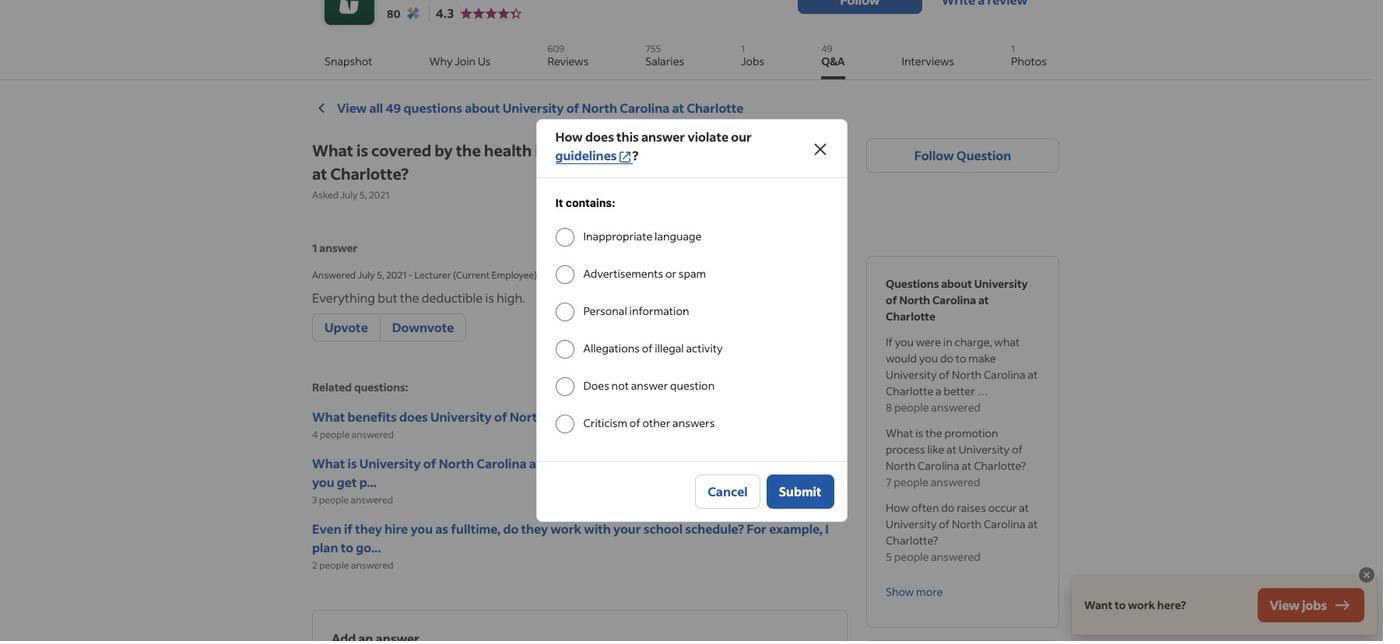 Task type: describe. For each thing, give the bounding box(es) containing it.
do inside what is university of north carolina at charlotte sick leave policy? how many sick days do you get p... 3 people answered
[[829, 456, 844, 472]]

3
[[312, 495, 317, 506]]

you right if
[[895, 335, 914, 350]]

guidelines
[[556, 147, 617, 163]]

university inside what is the promotion process like at university of north carolina at charlotte? 7 people answered
[[959, 443, 1010, 457]]

how does this answer violate our
[[556, 128, 752, 145]]

if
[[886, 335, 893, 350]]

2021 inside what is covered by the health insurance at university of north carolina at charlotte? asked july 5, 2021
[[369, 189, 390, 201]]

jobs
[[741, 54, 765, 69]]

carolina inside questions about university of north carolina at charlotte
[[933, 293, 976, 308]]

what for university
[[312, 456, 345, 472]]

question
[[670, 378, 715, 393]]

if you were in charge, what would you do to make university of north carolina at charlotte a better … 8 people answered
[[886, 335, 1038, 415]]

a
[[936, 384, 942, 399]]

reviews
[[548, 54, 589, 69]]

go...
[[356, 540, 381, 556]]

of inside questions about university of north carolina at charlotte
[[886, 293, 897, 308]]

plan
[[312, 540, 338, 556]]

do inside if you were in charge, what would you do to make university of north carolina at charlotte a better … 8 people answered
[[940, 351, 954, 366]]

north up this
[[582, 99, 617, 116]]

submit button
[[767, 475, 834, 509]]

related
[[312, 380, 352, 395]]

personal information
[[584, 304, 689, 318]]

how often do raises occur at university of north carolina at charlotte? 5 people answered
[[886, 501, 1038, 565]]

you inside what is university of north carolina at charlotte sick leave policy? how many sick days do you get p... 3 people answered
[[312, 474, 335, 491]]

you inside even if they hire you as fulltime, do they work with your school schedule? for example, i plan to go... 2 people answered
[[411, 521, 433, 538]]

charlotte inside if you were in charge, what would you do to make university of north carolina at charlotte a better … 8 people answered
[[886, 384, 934, 399]]

what is university of north carolina at charlotte sick leave policy? how many sick days do you get p... link
[[312, 455, 848, 492]]

how for how often do raises occur at university of north carolina at charlotte? 5 people answered
[[886, 501, 910, 516]]

does not answer question
[[584, 378, 715, 393]]

not
[[612, 378, 629, 393]]

fulltime,
[[451, 521, 501, 538]]

755
[[646, 43, 661, 54]]

to inside if you were in charge, what would you do to make university of north carolina at charlotte a better … 8 people answered
[[956, 351, 967, 366]]

north inside questions about university of north carolina at charlotte
[[900, 293, 931, 308]]

of inside if you were in charge, what would you do to make university of north carolina at charlotte a better … 8 people answered
[[939, 368, 950, 383]]

people inside if you were in charge, what would you do to make university of north carolina at charlotte a better … 8 people answered
[[895, 400, 929, 415]]

carolina inside what benefits does university of north carolina at charlotte offer? 4 people answered
[[548, 409, 598, 425]]

occur
[[989, 501, 1017, 516]]

follow
[[915, 147, 954, 164]]

university inside what benefits does university of north carolina at charlotte offer? 4 people answered
[[431, 409, 492, 425]]

snapshot link
[[325, 37, 373, 79]]

of inside what is the promotion process like at university of north carolina at charlotte? 7 people answered
[[1012, 443, 1023, 457]]

cancel button
[[695, 475, 760, 509]]

carolina inside what is university of north carolina at charlotte sick leave policy? how many sick days do you get p... 3 people answered
[[477, 456, 527, 472]]

more
[[916, 585, 943, 599]]

often
[[912, 501, 939, 516]]

july inside what is covered by the health insurance at university of north carolina at charlotte? asked july 5, 2021
[[341, 189, 358, 201]]

carolina up how does this answer violate our
[[620, 99, 670, 116]]

does inside what benefits does university of north carolina at charlotte offer? 4 people answered
[[399, 409, 428, 425]]

0 vertical spatial about
[[465, 99, 500, 116]]

cancel
[[708, 484, 748, 500]]

2
[[312, 560, 318, 572]]

1 vertical spatial work
[[1128, 598, 1155, 613]]

like
[[928, 443, 945, 457]]

answers
[[673, 416, 715, 431]]

answered inside even if they hire you as fulltime, do they work with your school schedule? for example, i plan to go... 2 people answered
[[351, 560, 394, 572]]

but
[[378, 290, 398, 306]]

other
[[643, 416, 671, 431]]

carolina inside if you were in charge, what would you do to make university of north carolina at charlotte a better … 8 people answered
[[984, 368, 1026, 383]]

at inside what is university of north carolina at charlotte sick leave policy? how many sick days do you get p... 3 people answered
[[529, 456, 541, 472]]

north inside what benefits does university of north carolina at charlotte offer? 4 people answered
[[510, 409, 545, 425]]

you down were
[[919, 351, 938, 366]]

is for 7
[[916, 426, 924, 441]]

promotion
[[945, 426, 999, 441]]

school
[[644, 521, 683, 538]]

charge,
[[955, 335, 992, 350]]

answered inside what benefits does university of north carolina at charlotte offer? 4 people answered
[[352, 429, 394, 441]]

it
[[556, 196, 563, 209]]

north inside how often do raises occur at university of north carolina at charlotte? 5 people answered
[[952, 517, 982, 532]]

questions
[[404, 99, 462, 116]]

information
[[629, 304, 689, 318]]

4.3
[[436, 5, 454, 21]]

university inside what is university of north carolina at charlotte sick leave policy? how many sick days do you get p... 3 people answered
[[360, 456, 421, 472]]

inappropriate language
[[584, 229, 702, 244]]

49 inside 49 q&a
[[821, 43, 833, 54]]

8
[[886, 400, 892, 415]]

contains:
[[566, 196, 616, 209]]

0 horizontal spatial 1
[[312, 241, 317, 256]]

of inside what is covered by the health insurance at university of north carolina at charlotte? asked july 5, 2021
[[710, 140, 726, 161]]

carolina inside what is covered by the health insurance at university of north carolina at charlotte? asked july 5, 2021
[[776, 140, 839, 161]]

everything but the deductible is high.
[[312, 290, 525, 306]]

view all 49 questions about university of north carolina at charlotte link
[[312, 99, 744, 118]]

what is covered by the health insurance at university of north carolina at charlotte? asked july 5, 2021
[[312, 140, 839, 201]]

follow question button
[[867, 139, 1060, 173]]

questions
[[886, 277, 939, 291]]

lecturer
[[415, 270, 451, 281]]

charlotte? inside how often do raises occur at university of north carolina at charlotte? 5 people answered
[[886, 534, 938, 548]]

does
[[584, 378, 609, 393]]

(current
[[453, 270, 490, 281]]

show
[[886, 585, 914, 599]]

chhs
[[545, 270, 571, 281]]

charlotte up violate
[[687, 99, 744, 116]]

snapshot
[[325, 54, 373, 69]]

1 for jobs
[[741, 43, 745, 54]]

schedule?
[[685, 521, 744, 538]]

allegations
[[584, 341, 640, 356]]

charlotte? inside what is covered by the health insurance at university of north carolina at charlotte? asked july 5, 2021
[[330, 164, 409, 184]]

what for covered
[[312, 140, 353, 161]]

0 vertical spatial answer
[[641, 128, 685, 145]]

criticism of other answers
[[584, 416, 715, 431]]

1 for photos
[[1011, 43, 1015, 54]]

answered inside what is university of north carolina at charlotte sick leave policy? how many sick days do you get p... 3 people answered
[[351, 495, 393, 506]]

2021 inside what is covered by the health insurance at university of north carolina at charlotte? element
[[386, 270, 407, 281]]

view jobs
[[1270, 597, 1327, 614]]

covered
[[371, 140, 431, 161]]

our
[[731, 128, 752, 145]]

deductible
[[422, 290, 483, 306]]

your
[[614, 521, 641, 538]]

5, inside what is covered by the health insurance at university of north carolina at charlotte? element
[[377, 270, 384, 281]]

interviews
[[902, 54, 955, 69]]

people inside how often do raises occur at university of north carolina at charlotte? 5 people answered
[[894, 550, 929, 565]]

how does this answer violate our guidelines? dialog
[[536, 119, 847, 522]]

80
[[387, 6, 401, 21]]

why join us
[[429, 54, 491, 69]]

employee)
[[492, 270, 537, 281]]

the for everything but the deductible is high.
[[400, 290, 419, 306]]

university inside how often do raises occur at university of north carolina at charlotte? 5 people answered
[[886, 517, 937, 532]]

for
[[747, 521, 767, 538]]

raises
[[957, 501, 986, 516]]

leave
[[629, 456, 660, 472]]

0 horizontal spatial 49
[[386, 99, 401, 116]]

even if they hire you as fulltime, do they work with your school schedule? for example, i plan to go... link
[[312, 520, 848, 558]]

asked
[[312, 189, 339, 201]]

even if they hire you as fulltime, do they work with your school schedule? for example, i plan to go... 2 people answered
[[312, 521, 829, 572]]

work inside even if they hire you as fulltime, do they work with your school schedule? for example, i plan to go... 2 people answered
[[551, 521, 582, 538]]

inappropriate
[[584, 229, 653, 244]]

people inside what is the promotion process like at university of north carolina at charlotte? 7 people answered
[[894, 475, 929, 490]]

to inside even if they hire you as fulltime, do they work with your school schedule? for example, i plan to go... 2 people answered
[[341, 540, 354, 556]]

it contains:
[[556, 196, 616, 209]]

1 vertical spatial answer
[[319, 241, 358, 256]]

question
[[957, 147, 1012, 164]]

what is covered by the health insurance at university of north carolina at charlotte? element
[[312, 256, 848, 598]]

1 jobs
[[741, 43, 765, 69]]



Task type: locate. For each thing, give the bounding box(es) containing it.
2 horizontal spatial the
[[926, 426, 943, 441]]

everything
[[312, 290, 375, 306]]

carolina down like
[[918, 459, 960, 474]]

how for how does this answer violate our
[[556, 128, 583, 145]]

what inside what benefits does university of north carolina at charlotte offer? 4 people answered
[[312, 409, 345, 425]]

1 horizontal spatial 1
[[741, 43, 745, 54]]

north down process
[[886, 459, 916, 474]]

photos
[[1011, 54, 1047, 69]]

north up as
[[439, 456, 474, 472]]

violate
[[688, 128, 729, 145]]

what up asked
[[312, 140, 353, 161]]

1 horizontal spatial does
[[586, 128, 614, 145]]

0 horizontal spatial does
[[399, 409, 428, 425]]

close this window image
[[811, 140, 830, 159]]

1 horizontal spatial 49
[[821, 43, 833, 54]]

0 vertical spatial 2021
[[369, 189, 390, 201]]

how down 7
[[886, 501, 910, 516]]

answered july 5, 2021 - lecturer (current employee) - chhs
[[312, 270, 571, 281]]

charlotte down the what benefits does university of north carolina at charlotte offer? link
[[544, 456, 601, 472]]

july up everything on the left of page
[[358, 270, 375, 281]]

what up 4
[[312, 409, 345, 425]]

answer right the not
[[631, 378, 668, 393]]

the for what is the promotion process like at university of north carolina at charlotte? 7 people answered
[[926, 426, 943, 441]]

None radio
[[556, 228, 574, 247], [556, 266, 574, 284], [556, 415, 574, 434], [556, 228, 574, 247], [556, 266, 574, 284], [556, 415, 574, 434]]

1 horizontal spatial work
[[1128, 598, 1155, 613]]

what up get
[[312, 456, 345, 472]]

1 vertical spatial the
[[400, 290, 419, 306]]

of inside how often do raises occur at university of north carolina at charlotte? 5 people answered
[[939, 517, 950, 532]]

at inside questions about university of north carolina at charlotte
[[979, 293, 989, 308]]

charlotte
[[687, 99, 744, 116], [886, 309, 936, 324], [886, 384, 934, 399], [615, 409, 672, 425], [544, 456, 601, 472]]

north inside what is covered by the health insurance at university of north carolina at charlotte? asked july 5, 2021
[[729, 140, 773, 161]]

work left the with
[[551, 521, 582, 538]]

follow question
[[915, 147, 1012, 164]]

people right 7
[[894, 475, 929, 490]]

answer right this
[[641, 128, 685, 145]]

work
[[551, 521, 582, 538], [1128, 598, 1155, 613]]

you up 3
[[312, 474, 335, 491]]

0 horizontal spatial the
[[400, 290, 419, 306]]

to down charge,
[[956, 351, 967, 366]]

1 vertical spatial july
[[358, 270, 375, 281]]

0 horizontal spatial about
[[465, 99, 500, 116]]

university inside what is covered by the health insurance at university of north carolina at charlotte? asked july 5, 2021
[[630, 140, 707, 161]]

755 salaries
[[646, 43, 684, 69]]

carolina down does
[[548, 409, 598, 425]]

want
[[1085, 598, 1113, 613]]

jobs
[[1303, 597, 1327, 614]]

0 vertical spatial to
[[956, 351, 967, 366]]

- left chhs
[[539, 270, 543, 281]]

days
[[799, 456, 826, 472]]

5
[[886, 550, 892, 565]]

as
[[435, 521, 449, 538]]

answered inside if you were in charge, what would you do to make university of north carolina at charlotte a better … 8 people answered
[[931, 400, 981, 415]]

university inside view all 49 questions about university of north carolina at charlotte link
[[503, 99, 564, 116]]

what
[[994, 335, 1020, 350]]

carolina
[[620, 99, 670, 116], [776, 140, 839, 161], [933, 293, 976, 308], [984, 368, 1026, 383], [548, 409, 598, 425], [477, 456, 527, 472], [918, 459, 960, 474], [984, 517, 1026, 532]]

is left high.
[[485, 290, 494, 306]]

charlotte inside questions about university of north carolina at charlotte
[[886, 309, 936, 324]]

charlotte inside what benefits does university of north carolina at charlotte offer? 4 people answered
[[615, 409, 672, 425]]

does
[[586, 128, 614, 145], [399, 409, 428, 425]]

1 inside 1 jobs
[[741, 43, 745, 54]]

what inside what is the promotion process like at university of north carolina at charlotte? 7 people answered
[[886, 426, 914, 441]]

at
[[672, 99, 684, 116], [612, 140, 627, 161], [312, 164, 327, 184], [979, 293, 989, 308], [1028, 368, 1038, 383], [600, 409, 612, 425], [947, 443, 957, 457], [529, 456, 541, 472], [962, 459, 972, 474], [1019, 501, 1029, 516], [1028, 517, 1038, 532]]

0 vertical spatial work
[[551, 521, 582, 538]]

does inside dialog
[[586, 128, 614, 145]]

1 vertical spatial 5,
[[377, 270, 384, 281]]

carolina inside how often do raises occur at university of north carolina at charlotte? 5 people answered
[[984, 517, 1026, 532]]

5, inside what is covered by the health insurance at university of north carolina at charlotte? asked july 5, 2021
[[360, 189, 367, 201]]

0 vertical spatial 5,
[[360, 189, 367, 201]]

north up what is university of north carolina at charlotte sick leave policy? how many sick days do you get p... link
[[510, 409, 545, 425]]

what for does
[[312, 409, 345, 425]]

view left jobs
[[1270, 597, 1300, 614]]

july inside what is covered by the health insurance at university of north carolina at charlotte? element
[[358, 270, 375, 281]]

1 vertical spatial does
[[399, 409, 428, 425]]

view for view all 49 questions about university of north carolina at charlotte
[[337, 99, 367, 116]]

1 horizontal spatial they
[[521, 521, 548, 538]]

49 right 1 jobs
[[821, 43, 833, 54]]

do right often
[[942, 501, 955, 516]]

1 vertical spatial 2021
[[386, 270, 407, 281]]

0 vertical spatial view
[[337, 99, 367, 116]]

how up guidelines
[[556, 128, 583, 145]]

carolina down occur
[[984, 517, 1026, 532]]

answered down p...
[[351, 495, 393, 506]]

0 horizontal spatial view
[[337, 99, 367, 116]]

answered up the raises
[[931, 475, 981, 490]]

if
[[344, 521, 353, 538]]

high.
[[497, 290, 525, 306]]

0 horizontal spatial work
[[551, 521, 582, 538]]

2021 up but
[[386, 270, 407, 281]]

north down questions
[[900, 293, 931, 308]]

1 they from the left
[[355, 521, 382, 538]]

to
[[956, 351, 967, 366], [341, 540, 354, 556], [1115, 598, 1126, 613]]

49
[[821, 43, 833, 54], [386, 99, 401, 116]]

answered inside what is the promotion process like at university of north carolina at charlotte? 7 people answered
[[931, 475, 981, 490]]

of inside what is university of north carolina at charlotte sick leave policy? how many sick days do you get p... 3 people answered
[[423, 456, 436, 472]]

what benefits does university of north carolina at charlotte offer? 4 people answered
[[312, 409, 710, 441]]

2 - from the left
[[539, 270, 543, 281]]

-
[[409, 270, 413, 281], [539, 270, 543, 281]]

1 horizontal spatial to
[[956, 351, 967, 366]]

people right 2
[[319, 560, 349, 572]]

1
[[741, 43, 745, 54], [1011, 43, 1015, 54], [312, 241, 317, 256]]

by
[[435, 140, 453, 161]]

do right fulltime,
[[503, 521, 519, 538]]

how inside what is university of north carolina at charlotte sick leave policy? how many sick days do you get p... 3 people answered
[[707, 456, 735, 472]]

carolina up the in
[[933, 293, 976, 308]]

view jobs link
[[1258, 589, 1365, 623]]

the inside what is covered by the health insurance at university of north carolina at charlotte? asked july 5, 2021
[[456, 140, 481, 161]]

the inside what is covered by the health insurance at university of north carolina at charlotte? element
[[400, 290, 419, 306]]

is up get
[[348, 456, 357, 472]]

carolina up …
[[984, 368, 1026, 383]]

sick
[[603, 456, 626, 472], [773, 456, 796, 472]]

1 horizontal spatial about
[[941, 277, 972, 291]]

what inside what is covered by the health insurance at university of north carolina at charlotte? asked july 5, 2021
[[312, 140, 353, 161]]

0 vertical spatial 49
[[821, 43, 833, 54]]

sick left the days
[[773, 456, 796, 472]]

about down the us
[[465, 99, 500, 116]]

2 vertical spatial the
[[926, 426, 943, 441]]

do inside even if they hire you as fulltime, do they work with your school schedule? for example, i plan to go... 2 people answered
[[503, 521, 519, 538]]

1 vertical spatial to
[[341, 540, 354, 556]]

1 vertical spatial charlotte?
[[974, 459, 1027, 474]]

charlotte down does not answer question
[[615, 409, 672, 425]]

work left here?
[[1128, 598, 1155, 613]]

2 vertical spatial answer
[[631, 378, 668, 393]]

view left all
[[337, 99, 367, 116]]

of
[[567, 99, 580, 116], [710, 140, 726, 161], [886, 293, 897, 308], [642, 341, 653, 356], [939, 368, 950, 383], [494, 409, 507, 425], [630, 416, 641, 431], [1012, 443, 1023, 457], [423, 456, 436, 472], [939, 517, 950, 532]]

0 vertical spatial does
[[586, 128, 614, 145]]

advertisements
[[584, 266, 663, 281]]

policy?
[[663, 456, 705, 472]]

north up better
[[952, 368, 982, 383]]

2 horizontal spatial charlotte?
[[974, 459, 1027, 474]]

0 horizontal spatial how
[[556, 128, 583, 145]]

do
[[940, 351, 954, 366], [829, 456, 844, 472], [942, 501, 955, 516], [503, 521, 519, 538]]

1 inside 1 photos
[[1011, 43, 1015, 54]]

people inside what benefits does university of north carolina at charlotte offer? 4 people answered
[[320, 429, 350, 441]]

even
[[312, 521, 342, 538]]

benefits
[[348, 409, 397, 425]]

answered down benefits
[[352, 429, 394, 441]]

0 horizontal spatial sick
[[603, 456, 626, 472]]

1 horizontal spatial 5,
[[377, 270, 384, 281]]

the inside what is the promotion process like at university of north carolina at charlotte? 7 people answered
[[926, 426, 943, 441]]

process
[[886, 443, 925, 457]]

does up 'guidelines' link
[[586, 128, 614, 145]]

were
[[916, 335, 941, 350]]

join
[[455, 54, 476, 69]]

want to work here?
[[1085, 598, 1186, 613]]

is inside what is university of north carolina at charlotte sick leave policy? how many sick days do you get p... 3 people answered
[[348, 456, 357, 472]]

at inside if you were in charge, what would you do to make university of north carolina at charlotte a better … 8 people answered
[[1028, 368, 1038, 383]]

guidelines link
[[556, 147, 633, 165]]

do right the days
[[829, 456, 844, 472]]

…
[[978, 384, 988, 399]]

what for the
[[886, 426, 914, 441]]

2 horizontal spatial to
[[1115, 598, 1126, 613]]

personal
[[584, 304, 627, 318]]

0 horizontal spatial charlotte?
[[330, 164, 409, 184]]

1 vertical spatial how
[[707, 456, 735, 472]]

what up process
[[886, 426, 914, 441]]

do down the in
[[940, 351, 954, 366]]

what inside what is university of north carolina at charlotte sick leave policy? how many sick days do you get p... 3 people answered
[[312, 456, 345, 472]]

- left lecturer
[[409, 270, 413, 281]]

49 right all
[[386, 99, 401, 116]]

2 horizontal spatial how
[[886, 501, 910, 516]]

answered
[[931, 400, 981, 415], [352, 429, 394, 441], [931, 475, 981, 490], [351, 495, 393, 506], [931, 550, 981, 565], [351, 560, 394, 572]]

july right asked
[[341, 189, 358, 201]]

sick left 'leave'
[[603, 456, 626, 472]]

charlotte? up 5 on the bottom right of page
[[886, 534, 938, 548]]

north right violate
[[729, 140, 773, 161]]

north
[[582, 99, 617, 116], [729, 140, 773, 161], [900, 293, 931, 308], [952, 368, 982, 383], [510, 409, 545, 425], [439, 456, 474, 472], [886, 459, 916, 474], [952, 517, 982, 532]]

charlotte? down covered
[[330, 164, 409, 184]]

5,
[[360, 189, 367, 201], [377, 270, 384, 281]]

0 horizontal spatial 5,
[[360, 189, 367, 201]]

2 they from the left
[[521, 521, 548, 538]]

is up process
[[916, 426, 924, 441]]

1 horizontal spatial -
[[539, 270, 543, 281]]

to down if
[[341, 540, 354, 556]]

1 horizontal spatial how
[[707, 456, 735, 472]]

charlotte? up occur
[[974, 459, 1027, 474]]

would
[[886, 351, 917, 366]]

answered down better
[[931, 400, 981, 415]]

how inside how often do raises occur at university of north carolina at charlotte? 5 people answered
[[886, 501, 910, 516]]

related questions:
[[312, 380, 408, 395]]

university
[[503, 99, 564, 116], [630, 140, 707, 161], [975, 277, 1028, 291], [886, 368, 937, 383], [431, 409, 492, 425], [959, 443, 1010, 457], [360, 456, 421, 472], [886, 517, 937, 532]]

many
[[737, 456, 771, 472]]

or
[[666, 266, 677, 281]]

health
[[484, 140, 532, 161]]

49 q&a
[[821, 43, 845, 69]]

get
[[337, 474, 357, 491]]

2 sick from the left
[[773, 456, 796, 472]]

north inside if you were in charge, what would you do to make university of north carolina at charlotte a better … 8 people answered
[[952, 368, 982, 383]]

1 horizontal spatial charlotte?
[[886, 534, 938, 548]]

1 vertical spatial 49
[[386, 99, 401, 116]]

all
[[369, 99, 383, 116]]

carolina inside what is the promotion process like at university of north carolina at charlotte? 7 people answered
[[918, 459, 960, 474]]

is inside what is covered by the health insurance at university of north carolina at charlotte? asked july 5, 2021
[[357, 140, 368, 161]]

north inside what is the promotion process like at university of north carolina at charlotte? 7 people answered
[[886, 459, 916, 474]]

is for sick
[[348, 456, 357, 472]]

0 vertical spatial charlotte?
[[330, 164, 409, 184]]

2 vertical spatial how
[[886, 501, 910, 516]]

hire
[[385, 521, 408, 538]]

university inside questions about university of north carolina at charlotte
[[975, 277, 1028, 291]]

advertisements or spam
[[584, 266, 706, 281]]

0 vertical spatial the
[[456, 140, 481, 161]]

answer up the answered
[[319, 241, 358, 256]]

to right want
[[1115, 598, 1126, 613]]

you
[[895, 335, 914, 350], [919, 351, 938, 366], [312, 474, 335, 491], [411, 521, 433, 538]]

charlotte up 8
[[886, 384, 934, 399]]

the up like
[[926, 426, 943, 441]]

1 sick from the left
[[603, 456, 626, 472]]

1 horizontal spatial the
[[456, 140, 481, 161]]

us
[[478, 54, 491, 69]]

north down the raises
[[952, 517, 982, 532]]

people right 5 on the bottom right of page
[[894, 550, 929, 565]]

None radio
[[556, 303, 574, 322], [556, 340, 574, 359], [556, 378, 574, 396], [556, 303, 574, 322], [556, 340, 574, 359], [556, 378, 574, 396]]

criticism
[[584, 416, 628, 431]]

opens in a new window image
[[617, 149, 633, 165]]

is inside what is the promotion process like at university of north carolina at charlotte? 7 people answered
[[916, 426, 924, 441]]

of inside what benefits does university of north carolina at charlotte offer? 4 people answered
[[494, 409, 507, 425]]

better
[[944, 384, 975, 399]]

1 - from the left
[[409, 270, 413, 281]]

answered inside how often do raises occur at university of north carolina at charlotte? 5 people answered
[[931, 550, 981, 565]]

how inside dialog
[[556, 128, 583, 145]]

show more
[[886, 585, 943, 599]]

q&a
[[821, 54, 845, 69]]

you left as
[[411, 521, 433, 538]]

north inside what is university of north carolina at charlotte sick leave policy? how many sick days do you get p... 3 people answered
[[439, 456, 474, 472]]

0 horizontal spatial they
[[355, 521, 382, 538]]

does right benefits
[[399, 409, 428, 425]]

the right but
[[400, 290, 419, 306]]

people right 3
[[319, 495, 349, 506]]

why
[[429, 54, 453, 69]]

people right 8
[[895, 400, 929, 415]]

what is the promotion process like at university of north carolina at charlotte? 7 people answered
[[886, 426, 1027, 490]]

how up cancel
[[707, 456, 735, 472]]

at inside what benefits does university of north carolina at charlotte offer? 4 people answered
[[600, 409, 612, 425]]

insurance
[[535, 140, 609, 161]]

5, right asked
[[360, 189, 367, 201]]

is left covered
[[357, 140, 368, 161]]

people inside even if they hire you as fulltime, do they work with your school schedule? for example, i plan to go... 2 people answered
[[319, 560, 349, 572]]

report image
[[834, 328, 848, 342]]

2 vertical spatial to
[[1115, 598, 1126, 613]]

they right fulltime,
[[521, 521, 548, 538]]

carolina down what benefits does university of north carolina at charlotte offer? 4 people answered
[[477, 456, 527, 472]]

1 vertical spatial view
[[1270, 597, 1300, 614]]

charlotte up were
[[886, 309, 936, 324]]

1 horizontal spatial sick
[[773, 456, 796, 472]]

make
[[969, 351, 996, 366]]

answered up the more
[[931, 550, 981, 565]]

people right 4
[[320, 429, 350, 441]]

charlotte inside what is university of north carolina at charlotte sick leave policy? how many sick days do you get p... 3 people answered
[[544, 456, 601, 472]]

do inside how often do raises occur at university of north carolina at charlotte? 5 people answered
[[942, 501, 955, 516]]

about right questions
[[941, 277, 972, 291]]

they up go...
[[355, 521, 382, 538]]

people inside what is university of north carolina at charlotte sick leave policy? how many sick days do you get p... 3 people answered
[[319, 495, 349, 506]]

609
[[548, 43, 565, 54]]

spam
[[679, 266, 706, 281]]

2021 down covered
[[369, 189, 390, 201]]

answered down go...
[[351, 560, 394, 572]]

work wellbeing logo image
[[407, 7, 419, 19]]

about inside questions about university of north carolina at charlotte
[[941, 277, 972, 291]]

university inside if you were in charge, what would you do to make university of north carolina at charlotte a better … 8 people answered
[[886, 368, 937, 383]]

the right by
[[456, 140, 481, 161]]

about
[[465, 99, 500, 116], [941, 277, 972, 291]]

1 horizontal spatial view
[[1270, 597, 1300, 614]]

1 vertical spatial about
[[941, 277, 972, 291]]

5, up but
[[377, 270, 384, 281]]

what benefits does university of north carolina at charlotte offer? link
[[312, 408, 848, 427]]

this
[[617, 128, 639, 145]]

here?
[[1158, 598, 1186, 613]]

questions:
[[354, 380, 408, 395]]

charlotte? inside what is the promotion process like at university of north carolina at charlotte? 7 people answered
[[974, 459, 1027, 474]]

carolina right our
[[776, 140, 839, 161]]

is for charlotte?
[[357, 140, 368, 161]]

0 vertical spatial july
[[341, 189, 358, 201]]

0 horizontal spatial -
[[409, 270, 413, 281]]

people
[[895, 400, 929, 415], [320, 429, 350, 441], [894, 475, 929, 490], [319, 495, 349, 506], [894, 550, 929, 565], [319, 560, 349, 572]]

2 vertical spatial charlotte?
[[886, 534, 938, 548]]

0 vertical spatial how
[[556, 128, 583, 145]]

0 horizontal spatial to
[[341, 540, 354, 556]]

view for view jobs
[[1270, 597, 1300, 614]]

2 horizontal spatial 1
[[1011, 43, 1015, 54]]

in
[[943, 335, 953, 350]]

offer?
[[674, 409, 710, 425]]



Task type: vqa. For each thing, say whether or not it's contained in the screenshot.
3.7 out of 5 stars image
no



